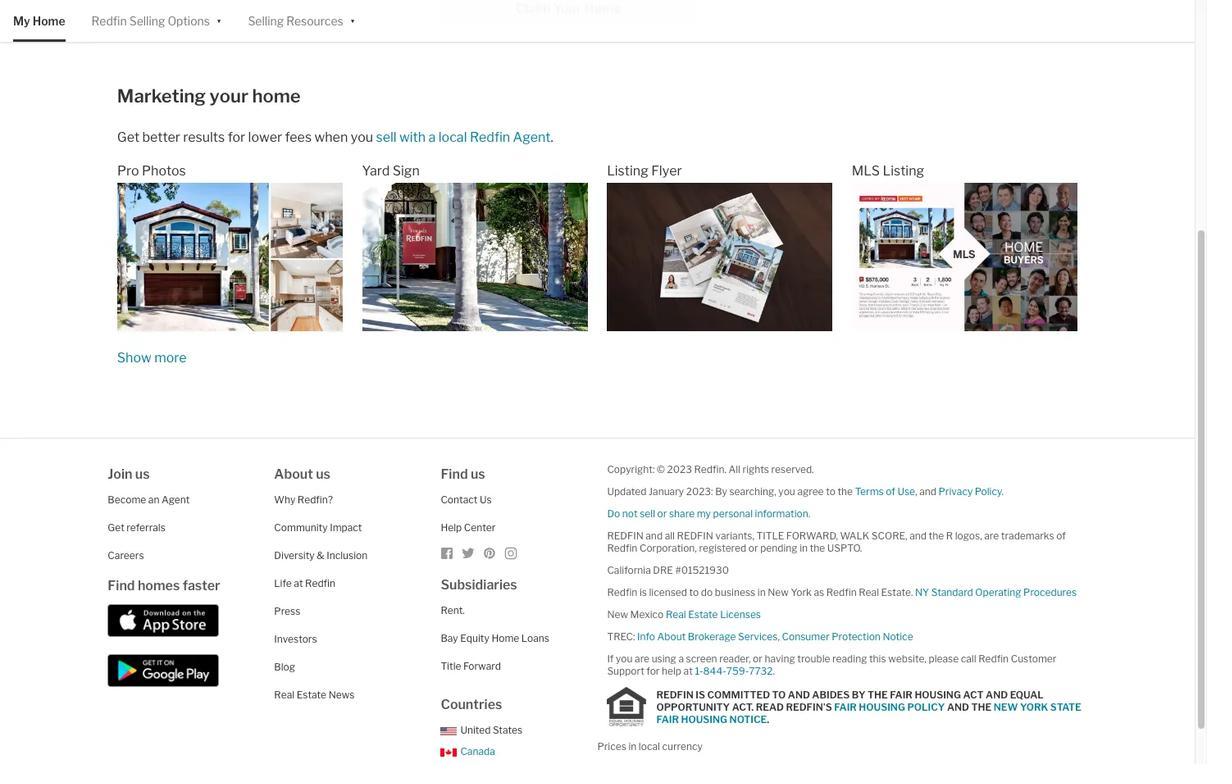 Task type: vqa. For each thing, say whether or not it's contained in the screenshot.
this
yes



Task type: describe. For each thing, give the bounding box(es) containing it.
real estate licenses link
[[666, 609, 761, 621]]

estate.
[[882, 587, 914, 599]]

standard
[[932, 587, 974, 599]]

trademarks
[[1002, 530, 1055, 543]]

fees
[[285, 130, 312, 145]]

for inside if you are using a screen reader, or having trouble reading this website, please call redfin customer support for help at
[[647, 666, 660, 678]]

0 vertical spatial real
[[859, 587, 880, 599]]

1 vertical spatial in
[[758, 587, 766, 599]]

equal housing opportunity image
[[607, 688, 647, 727]]

why redfin? button
[[274, 494, 333, 506]]

searching,
[[730, 486, 777, 498]]

press
[[274, 606, 301, 618]]

find for find us
[[441, 467, 468, 483]]

0 vertical spatial a
[[429, 130, 436, 145]]

about us
[[274, 467, 331, 483]]

center
[[464, 522, 496, 534]]

1 vertical spatial sell
[[640, 508, 656, 520]]

with
[[400, 130, 426, 145]]

better
[[142, 130, 180, 145]]

faster
[[183, 579, 220, 594]]

redfin pinterest image
[[484, 548, 497, 561]]

of inside 'redfin and all redfin variants, title forward, walk score, and the r logos, are trademarks of redfin corporation, registered or pending in the uspto.'
[[1057, 530, 1066, 543]]

1 vertical spatial estate
[[297, 689, 327, 702]]

all
[[665, 530, 675, 543]]

flyer
[[652, 163, 682, 179]]

diversity & inclusion
[[274, 550, 368, 562]]

united states
[[461, 725, 523, 737]]

yard
[[362, 163, 390, 179]]

0 horizontal spatial the
[[810, 543, 826, 555]]

york
[[791, 587, 812, 599]]

0 vertical spatial to
[[826, 486, 836, 498]]

us for join us
[[135, 467, 150, 483]]

redfin right as at the right bottom of the page
[[827, 587, 857, 599]]

investors
[[274, 634, 317, 646]]

0 vertical spatial of
[[886, 486, 896, 498]]

reading
[[833, 653, 868, 666]]

a inside if you are using a screen reader, or having trouble reading this website, please call redfin customer support for help at
[[679, 653, 684, 666]]

1 horizontal spatial housing
[[859, 701, 906, 714]]

#01521930
[[676, 565, 729, 577]]

0 vertical spatial new
[[768, 587, 789, 599]]

0 vertical spatial or
[[658, 508, 667, 520]]

act
[[964, 689, 984, 701]]

or inside if you are using a screen reader, or having trouble reading this website, please call redfin customer support for help at
[[753, 653, 763, 666]]

get referrals button
[[108, 522, 166, 534]]

1 vertical spatial new
[[607, 609, 628, 621]]

home for claim your home
[[585, 1, 622, 16]]

information
[[755, 508, 809, 520]]

call
[[961, 653, 977, 666]]

diversity
[[274, 550, 315, 562]]

redfin instagram image
[[505, 548, 518, 561]]

services
[[738, 631, 778, 644]]

act.
[[732, 701, 754, 714]]

redfin facebook image
[[441, 548, 454, 561]]

state
[[1051, 701, 1082, 714]]

equal
[[1011, 689, 1044, 701]]

opportunity
[[657, 701, 730, 714]]

community
[[274, 522, 328, 534]]

marketing your home
[[117, 85, 301, 107]]

mexico
[[631, 609, 664, 621]]

lower
[[248, 130, 282, 145]]

using
[[652, 653, 677, 666]]

0 horizontal spatial real
[[274, 689, 295, 702]]

1 horizontal spatial fair
[[835, 701, 857, 714]]

title forward button
[[441, 661, 501, 673]]

forward
[[464, 661, 501, 673]]

yard sign
[[362, 163, 420, 179]]

ny standard operating procedures link
[[916, 587, 1077, 599]]

0 horizontal spatial and
[[788, 689, 811, 701]]

housing inside redfin is committed to and abides by the fair housing act and equal opportunity act. read redfin's
[[915, 689, 962, 701]]

0 vertical spatial sell
[[376, 130, 397, 145]]

homes
[[138, 579, 180, 594]]

us for about us
[[316, 467, 331, 483]]

subsidiaries
[[441, 578, 517, 593]]

results
[[183, 130, 225, 145]]

to
[[773, 689, 786, 701]]

january
[[649, 486, 684, 498]]

do not sell or share my personal information link
[[607, 508, 809, 520]]

selling inside the redfin selling options ▾
[[129, 14, 165, 28]]

redfin is licensed to do business in new york as redfin real estate. ny standard operating procedures
[[607, 587, 1077, 599]]

copyright: © 2023 redfin. all rights reserved.
[[607, 464, 814, 476]]

0 vertical spatial you
[[351, 130, 373, 145]]

redfin?
[[298, 494, 333, 506]]

join
[[108, 467, 133, 483]]

get for get referrals
[[108, 522, 125, 534]]

trec:
[[607, 631, 635, 644]]

do
[[607, 508, 620, 520]]

contact us button
[[441, 494, 492, 506]]

0 horizontal spatial in
[[629, 741, 637, 753]]

reader,
[[720, 653, 751, 666]]

york
[[1021, 701, 1049, 714]]

1-844-759-7732 link
[[695, 666, 773, 678]]

california dre #01521930
[[607, 565, 729, 577]]

if you are using a screen reader, or having trouble reading this website, please call redfin customer support for help at
[[607, 653, 1057, 678]]

careers button
[[108, 550, 144, 562]]

website,
[[889, 653, 927, 666]]

1-844-759-7732 .
[[695, 666, 775, 678]]

redfin selling options ▾
[[92, 13, 222, 28]]

bay equity home loans
[[441, 633, 550, 645]]

844-
[[704, 666, 727, 678]]

my home
[[13, 14, 65, 28]]

selling resources link
[[248, 0, 344, 42]]

business
[[715, 587, 756, 599]]

updated january 2023: by searching, you agree to the terms of use , and privacy policy .
[[607, 486, 1004, 498]]

▾ inside selling resources ▾
[[350, 13, 355, 27]]

redfin selling options link
[[92, 0, 210, 42]]

claim your home
[[516, 1, 622, 16]]

1-
[[695, 666, 704, 678]]

are inside 'redfin and all redfin variants, title forward, walk score, and the r logos, are trademarks of redfin corporation, registered or pending in the uspto.'
[[985, 530, 1000, 543]]

more
[[154, 351, 187, 366]]

news
[[329, 689, 355, 702]]

redfin is committed to and abides by the fair housing act and equal opportunity act. read redfin's
[[657, 689, 1044, 714]]

help
[[441, 522, 462, 534]]

logos,
[[956, 530, 983, 543]]

find homes faster
[[108, 579, 220, 594]]

new york state fair housing notice
[[657, 701, 1082, 726]]

sell with a local redfin agent link
[[376, 130, 551, 145]]

1 horizontal spatial estate
[[689, 609, 718, 621]]

1 vertical spatial to
[[690, 587, 699, 599]]

title
[[441, 661, 461, 673]]

and right use
[[920, 486, 937, 498]]

terms of use link
[[855, 486, 916, 498]]

and left all on the right
[[646, 530, 663, 543]]

or inside 'redfin and all redfin variants, title forward, walk score, and the r logos, are trademarks of redfin corporation, registered or pending in the uspto.'
[[749, 543, 759, 555]]

inclusion
[[327, 550, 368, 562]]

all
[[729, 464, 741, 476]]

show more link
[[117, 351, 187, 366]]

is
[[640, 587, 647, 599]]

get referrals
[[108, 522, 166, 534]]

0 horizontal spatial at
[[294, 578, 303, 590]]

redfin down my
[[677, 530, 714, 543]]

fair inside the new york state fair housing notice
[[657, 714, 679, 726]]



Task type: locate. For each thing, give the bounding box(es) containing it.
the left terms
[[838, 486, 853, 498]]

2 selling from the left
[[248, 14, 284, 28]]

©
[[657, 464, 665, 476]]

life at redfin
[[274, 578, 336, 590]]

2 horizontal spatial in
[[800, 543, 808, 555]]

blog
[[274, 662, 295, 674]]

0 horizontal spatial listing
[[607, 163, 649, 179]]

loans
[[522, 633, 550, 645]]

blog button
[[274, 662, 295, 674]]

prices
[[598, 741, 627, 753]]

my
[[13, 14, 30, 28]]

an
[[148, 494, 160, 506]]

and right score,
[[910, 530, 927, 543]]

info
[[638, 631, 656, 644]]

redfin inside redfin is committed to and abides by the fair housing act and equal opportunity act. read redfin's
[[657, 689, 694, 701]]

for left help
[[647, 666, 660, 678]]

2 horizontal spatial housing
[[915, 689, 962, 701]]

1 horizontal spatial a
[[679, 653, 684, 666]]

home left loans
[[492, 633, 520, 645]]

1 horizontal spatial at
[[684, 666, 693, 678]]

redfin for is
[[657, 689, 694, 701]]

listing left flyer
[[607, 163, 649, 179]]

1 horizontal spatial selling
[[248, 14, 284, 28]]

0 horizontal spatial sell
[[376, 130, 397, 145]]

claim your home button
[[439, 0, 698, 25]]

pro
[[117, 163, 139, 179]]

1 horizontal spatial sell
[[640, 508, 656, 520]]

1 horizontal spatial about
[[658, 631, 686, 644]]

you up information
[[779, 486, 796, 498]]

2 vertical spatial real
[[274, 689, 295, 702]]

home for bay equity home loans
[[492, 633, 520, 645]]

protection
[[832, 631, 881, 644]]

0 horizontal spatial are
[[635, 653, 650, 666]]

2 horizontal spatial us
[[471, 467, 485, 483]]

0 vertical spatial are
[[985, 530, 1000, 543]]

or left share
[[658, 508, 667, 520]]

real down the licensed
[[666, 609, 686, 621]]

get left better
[[117, 130, 140, 145]]

0 vertical spatial in
[[800, 543, 808, 555]]

0 horizontal spatial selling
[[129, 14, 165, 28]]

investors button
[[274, 634, 317, 646]]

1 horizontal spatial for
[[647, 666, 660, 678]]

selling
[[129, 14, 165, 28], [248, 14, 284, 28]]

find for find homes faster
[[108, 579, 135, 594]]

you
[[351, 130, 373, 145], [779, 486, 796, 498], [616, 653, 633, 666]]

▾ right 'options'
[[217, 13, 222, 27]]

0 vertical spatial find
[[441, 467, 468, 483]]

1 vertical spatial about
[[658, 631, 686, 644]]

you right if
[[616, 653, 633, 666]]

real estate news
[[274, 689, 355, 702]]

or down "services"
[[753, 653, 763, 666]]

support
[[607, 666, 645, 678]]

to right agree
[[826, 486, 836, 498]]

in inside 'redfin and all redfin variants, title forward, walk score, and the r logos, are trademarks of redfin corporation, registered or pending in the uspto.'
[[800, 543, 808, 555]]

, up having
[[778, 631, 780, 644]]

1 vertical spatial or
[[749, 543, 759, 555]]

new
[[994, 701, 1019, 714]]

sell right "not"
[[640, 508, 656, 520]]

0 horizontal spatial ▾
[[217, 13, 222, 27]]

us up redfin?
[[316, 467, 331, 483]]

0 vertical spatial for
[[228, 130, 245, 145]]

1 horizontal spatial ,
[[916, 486, 918, 498]]

about up why
[[274, 467, 313, 483]]

screen
[[686, 653, 718, 666]]

copyright:
[[607, 464, 655, 476]]

2 horizontal spatial the
[[929, 530, 944, 543]]

redfin inside 'redfin and all redfin variants, title forward, walk score, and the r logos, are trademarks of redfin corporation, registered or pending in the uspto.'
[[607, 543, 638, 555]]

and right policy
[[948, 701, 970, 714]]

resources
[[286, 14, 344, 28]]

1 horizontal spatial to
[[826, 486, 836, 498]]

1 vertical spatial real
[[666, 609, 686, 621]]

listing right mls
[[883, 163, 925, 179]]

at left 1-
[[684, 666, 693, 678]]

not
[[623, 508, 638, 520]]

get for get better results for lower fees when you sell with a local redfin agent .
[[117, 130, 140, 145]]

selling left resources
[[248, 14, 284, 28]]

community impact
[[274, 522, 362, 534]]

0 horizontal spatial new
[[607, 609, 628, 621]]

redfin up 'california'
[[607, 543, 638, 555]]

0 horizontal spatial us
[[135, 467, 150, 483]]

redfin down &
[[305, 578, 336, 590]]

1 vertical spatial for
[[647, 666, 660, 678]]

a right with
[[429, 130, 436, 145]]

1 horizontal spatial home
[[492, 633, 520, 645]]

selling inside selling resources ▾
[[248, 14, 284, 28]]

about up using
[[658, 631, 686, 644]]

0 horizontal spatial fair
[[657, 714, 679, 726]]

2 horizontal spatial home
[[585, 1, 622, 16]]

share
[[669, 508, 695, 520]]

2 horizontal spatial fair
[[890, 689, 913, 701]]

1 horizontal spatial real
[[666, 609, 686, 621]]

2 horizontal spatial you
[[779, 486, 796, 498]]

by
[[852, 689, 866, 701]]

2 vertical spatial or
[[753, 653, 763, 666]]

pending
[[761, 543, 798, 555]]

referrals
[[127, 522, 166, 534]]

or left "pending" at the bottom
[[749, 543, 759, 555]]

us up us
[[471, 467, 485, 483]]

fair inside redfin is committed to and abides by the fair housing act and equal opportunity act. read redfin's
[[890, 689, 913, 701]]

7732
[[749, 666, 773, 678]]

redfin left is on the bottom
[[607, 587, 638, 599]]

of right trademarks
[[1057, 530, 1066, 543]]

are inside if you are using a screen reader, or having trouble reading this website, please call redfin customer support for help at
[[635, 653, 650, 666]]

trouble
[[798, 653, 831, 666]]

download the redfin app from the google play store image
[[108, 655, 219, 688]]

you right when
[[351, 130, 373, 145]]

redfin for and
[[607, 530, 644, 543]]

you inside if you are using a screen reader, or having trouble reading this website, please call redfin customer support for help at
[[616, 653, 633, 666]]

new left york
[[768, 587, 789, 599]]

housing inside the new york state fair housing notice
[[681, 714, 728, 726]]

1 horizontal spatial new
[[768, 587, 789, 599]]

&
[[317, 550, 325, 562]]

policy
[[975, 486, 1002, 498]]

0 horizontal spatial to
[[690, 587, 699, 599]]

are left using
[[635, 653, 650, 666]]

▾ right resources
[[350, 13, 355, 27]]

1 horizontal spatial in
[[758, 587, 766, 599]]

0 horizontal spatial of
[[886, 486, 896, 498]]

0 horizontal spatial a
[[429, 130, 436, 145]]

press button
[[274, 606, 301, 618]]

life at redfin button
[[274, 578, 336, 590]]

1 ▾ from the left
[[217, 13, 222, 27]]

▾
[[217, 13, 222, 27], [350, 13, 355, 27]]

1 selling from the left
[[129, 14, 165, 28]]

1 horizontal spatial and
[[948, 701, 970, 714]]

terms
[[855, 486, 884, 498]]

1 listing from the left
[[607, 163, 649, 179]]

redfin
[[607, 530, 644, 543], [677, 530, 714, 543], [657, 689, 694, 701]]

the left r
[[929, 530, 944, 543]]

us
[[135, 467, 150, 483], [316, 467, 331, 483], [471, 467, 485, 483]]

are right logos,
[[985, 530, 1000, 543]]

2 horizontal spatial real
[[859, 587, 880, 599]]

uspto.
[[828, 543, 863, 555]]

0 vertical spatial at
[[294, 578, 303, 590]]

canada link
[[441, 746, 495, 758]]

redfin inside if you are using a screen reader, or having trouble reading this website, please call redfin customer support for help at
[[979, 653, 1009, 666]]

california
[[607, 565, 651, 577]]

us flag image
[[441, 728, 457, 736]]

1 horizontal spatial the
[[972, 701, 992, 714]]

prices in local currency
[[598, 741, 703, 753]]

at right life
[[294, 578, 303, 590]]

score,
[[872, 530, 908, 543]]

in right business
[[758, 587, 766, 599]]

the right by
[[868, 689, 888, 701]]

1 vertical spatial of
[[1057, 530, 1066, 543]]

0 vertical spatial ,
[[916, 486, 918, 498]]

selling left 'options'
[[129, 14, 165, 28]]

download the redfin app on the apple app store image
[[108, 605, 219, 638]]

licenses
[[720, 609, 761, 621]]

use
[[898, 486, 916, 498]]

a right using
[[679, 653, 684, 666]]

the left new
[[972, 701, 992, 714]]

1 vertical spatial get
[[108, 522, 125, 534]]

title forward
[[441, 661, 501, 673]]

to left 'do'
[[690, 587, 699, 599]]

and right to
[[788, 689, 811, 701]]

1 horizontal spatial the
[[838, 486, 853, 498]]

at inside if you are using a screen reader, or having trouble reading this website, please call redfin customer support for help at
[[684, 666, 693, 678]]

home right your on the left top
[[585, 1, 622, 16]]

in right "pending" at the bottom
[[800, 543, 808, 555]]

rights
[[743, 464, 770, 476]]

2 horizontal spatial and
[[986, 689, 1008, 701]]

redfin twitter image
[[462, 548, 475, 561]]

1 vertical spatial ,
[[778, 631, 780, 644]]

1 vertical spatial are
[[635, 653, 650, 666]]

0 vertical spatial get
[[117, 130, 140, 145]]

2 vertical spatial you
[[616, 653, 633, 666]]

0 horizontal spatial about
[[274, 467, 313, 483]]

find down careers
[[108, 579, 135, 594]]

home
[[252, 85, 301, 107]]

if
[[607, 653, 614, 666]]

fair
[[890, 689, 913, 701], [835, 701, 857, 714], [657, 714, 679, 726]]

photos
[[142, 163, 186, 179]]

redfin down "not"
[[607, 530, 644, 543]]

2 vertical spatial in
[[629, 741, 637, 753]]

sell left with
[[376, 130, 397, 145]]

for
[[228, 130, 245, 145], [647, 666, 660, 678]]

1 vertical spatial find
[[108, 579, 135, 594]]

fair housing policy and the
[[835, 701, 994, 714]]

real down blog
[[274, 689, 295, 702]]

and right act
[[986, 689, 1008, 701]]

0 horizontal spatial the
[[868, 689, 888, 701]]

variants,
[[716, 530, 755, 543]]

canada
[[461, 746, 495, 758]]

1 us from the left
[[135, 467, 150, 483]]

0 horizontal spatial ,
[[778, 631, 780, 644]]

3 us from the left
[[471, 467, 485, 483]]

abides
[[813, 689, 850, 701]]

1 vertical spatial at
[[684, 666, 693, 678]]

redfin right call
[[979, 653, 1009, 666]]

us right the join
[[135, 467, 150, 483]]

, left privacy
[[916, 486, 918, 498]]

the inside redfin is committed to and abides by the fair housing act and equal opportunity act. read redfin's
[[868, 689, 888, 701]]

redfin.
[[694, 464, 727, 476]]

dre
[[653, 565, 673, 577]]

community impact button
[[274, 522, 362, 534]]

professional listing flyer image
[[607, 183, 833, 332]]

759-
[[727, 666, 749, 678]]

1 vertical spatial you
[[779, 486, 796, 498]]

licensed
[[649, 587, 688, 599]]

read
[[756, 701, 784, 714]]

1 horizontal spatial listing
[[883, 163, 925, 179]]

redfin yard sign image
[[362, 183, 588, 332]]

1 vertical spatial a
[[679, 653, 684, 666]]

for left lower
[[228, 130, 245, 145]]

local mls listing image
[[852, 183, 1078, 332]]

mls
[[852, 163, 880, 179]]

home right the my
[[33, 14, 65, 28]]

at
[[294, 578, 303, 590], [684, 666, 693, 678]]

in left local
[[629, 741, 637, 753]]

1 horizontal spatial you
[[616, 653, 633, 666]]

1 horizontal spatial are
[[985, 530, 1000, 543]]

2 listing from the left
[[883, 163, 925, 179]]

0 vertical spatial about
[[274, 467, 313, 483]]

1 horizontal spatial us
[[316, 467, 331, 483]]

redfin inside the redfin selling options ▾
[[92, 14, 127, 28]]

1 horizontal spatial ▾
[[350, 13, 355, 27]]

0 horizontal spatial housing
[[681, 714, 728, 726]]

why
[[274, 494, 296, 506]]

redfin right the my home
[[92, 14, 127, 28]]

of left use
[[886, 486, 896, 498]]

0 horizontal spatial find
[[108, 579, 135, 594]]

estate down 'do'
[[689, 609, 718, 621]]

the left uspto.
[[810, 543, 826, 555]]

0 vertical spatial estate
[[689, 609, 718, 621]]

0 horizontal spatial you
[[351, 130, 373, 145]]

show
[[117, 351, 152, 366]]

1 horizontal spatial of
[[1057, 530, 1066, 543]]

0 horizontal spatial for
[[228, 130, 245, 145]]

find up "contact"
[[441, 467, 468, 483]]

corporation,
[[640, 543, 697, 555]]

updated
[[607, 486, 647, 498]]

1 horizontal spatial find
[[441, 467, 468, 483]]

0 horizontal spatial estate
[[297, 689, 327, 702]]

privacy policy link
[[939, 486, 1002, 498]]

estate left news
[[297, 689, 327, 702]]

new up trec:
[[607, 609, 628, 621]]

and
[[788, 689, 811, 701], [986, 689, 1008, 701], [948, 701, 970, 714]]

bay equity home loans button
[[441, 633, 550, 645]]

▾ inside the redfin selling options ▾
[[217, 13, 222, 27]]

free professional listing photos image
[[117, 183, 343, 332]]

canadian flag image
[[441, 749, 457, 757]]

redfin
[[92, 14, 127, 28], [607, 543, 638, 555], [305, 578, 336, 590], [607, 587, 638, 599], [827, 587, 857, 599], [979, 653, 1009, 666]]

2 ▾ from the left
[[350, 13, 355, 27]]

real left estate.
[[859, 587, 880, 599]]

sign
[[393, 163, 420, 179]]

redfin down help
[[657, 689, 694, 701]]

,
[[916, 486, 918, 498], [778, 631, 780, 644]]

your
[[553, 1, 582, 16]]

0 horizontal spatial home
[[33, 14, 65, 28]]

us for find us
[[471, 467, 485, 483]]

get up careers
[[108, 522, 125, 534]]

home inside 'button'
[[585, 1, 622, 16]]

2 us from the left
[[316, 467, 331, 483]]



